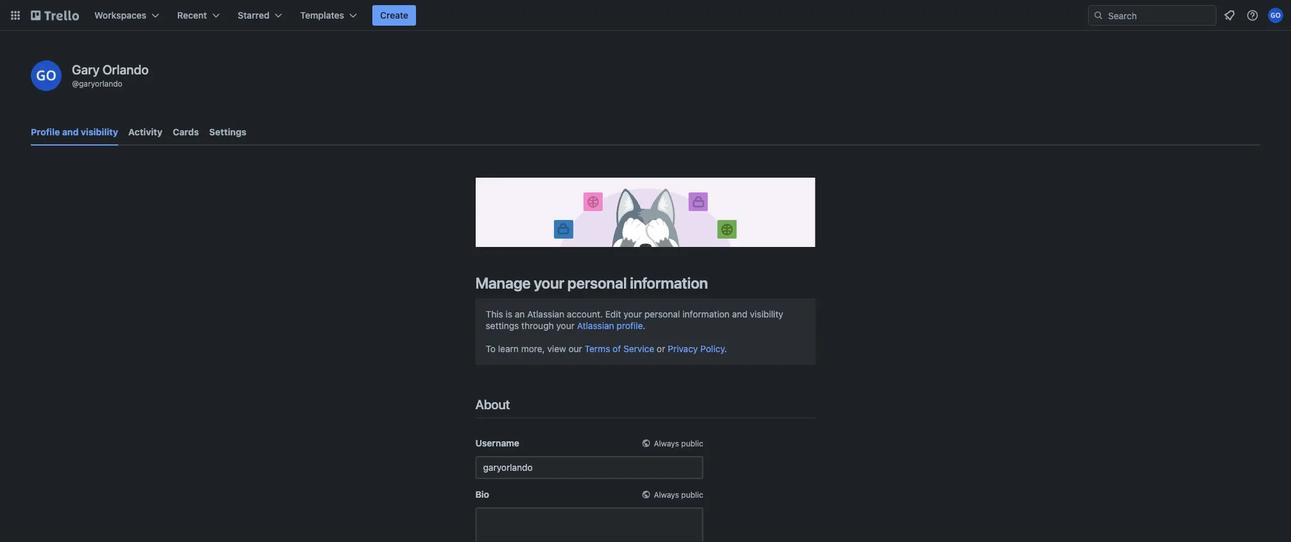 Task type: locate. For each thing, give the bounding box(es) containing it.
0 vertical spatial and
[[62, 127, 79, 137]]

1 vertical spatial personal
[[644, 309, 680, 320]]

to
[[486, 344, 496, 354]]

templates
[[300, 10, 344, 21]]

profile and visibility link
[[31, 121, 118, 146]]

0 vertical spatial always
[[654, 439, 679, 448]]

manage
[[475, 274, 531, 292]]

always
[[654, 439, 679, 448], [654, 490, 679, 499]]

information inside this is an atlassian account. edit your personal information and visibility settings through your
[[683, 309, 730, 320]]

.
[[643, 321, 646, 331], [724, 344, 727, 354]]

0 vertical spatial visibility
[[81, 127, 118, 137]]

1 always from the top
[[654, 439, 679, 448]]

. inside . to learn more, view our
[[643, 321, 646, 331]]

your up profile
[[624, 309, 642, 320]]

1 vertical spatial visibility
[[750, 309, 783, 320]]

personal
[[567, 274, 627, 292], [644, 309, 680, 320]]

0 vertical spatial atlassian
[[527, 309, 564, 320]]

1 horizontal spatial atlassian
[[577, 321, 614, 331]]

information up policy
[[683, 309, 730, 320]]

1 vertical spatial always
[[654, 490, 679, 499]]

0 horizontal spatial visibility
[[81, 127, 118, 137]]

atlassian profile
[[577, 321, 643, 331]]

0 horizontal spatial personal
[[567, 274, 627, 292]]

0 vertical spatial personal
[[567, 274, 627, 292]]

information
[[630, 274, 708, 292], [683, 309, 730, 320]]

0 vertical spatial .
[[643, 321, 646, 331]]

. up service
[[643, 321, 646, 331]]

of
[[613, 344, 621, 354]]

activity link
[[128, 121, 162, 144]]

and
[[62, 127, 79, 137], [732, 309, 748, 320]]

privacy
[[668, 344, 698, 354]]

search image
[[1093, 10, 1104, 21]]

atlassian up through
[[527, 309, 564, 320]]

your
[[534, 274, 564, 292], [624, 309, 642, 320], [556, 321, 575, 331]]

workspaces button
[[87, 5, 167, 26]]

1 vertical spatial information
[[683, 309, 730, 320]]

primary element
[[0, 0, 1291, 31]]

gary orlando (garyorlando) image right open information menu icon
[[1268, 8, 1283, 23]]

gary orlando (garyorlando) image
[[1268, 8, 1283, 23], [31, 60, 62, 91]]

1 public from the top
[[681, 439, 703, 448]]

0 vertical spatial gary orlando (garyorlando) image
[[1268, 8, 1283, 23]]

public
[[681, 439, 703, 448], [681, 490, 703, 499]]

personal up account.
[[567, 274, 627, 292]]

your down account.
[[556, 321, 575, 331]]

workspaces
[[94, 10, 146, 21]]

Bio text field
[[475, 508, 703, 543]]

gary
[[72, 62, 99, 77]]

this is an atlassian account. edit your personal information and visibility settings through your
[[486, 309, 783, 331]]

1 horizontal spatial visibility
[[750, 309, 783, 320]]

settings
[[486, 321, 519, 331]]

this
[[486, 309, 503, 320]]

atlassian
[[527, 309, 564, 320], [577, 321, 614, 331]]

2 always public from the top
[[654, 490, 703, 499]]

0 vertical spatial public
[[681, 439, 703, 448]]

2 vertical spatial your
[[556, 321, 575, 331]]

privacy policy link
[[668, 344, 724, 354]]

1 horizontal spatial .
[[724, 344, 727, 354]]

open information menu image
[[1246, 9, 1259, 22]]

1 vertical spatial always public
[[654, 490, 703, 499]]

1 horizontal spatial and
[[732, 309, 748, 320]]

create button
[[372, 5, 416, 26]]

. right privacy
[[724, 344, 727, 354]]

1 vertical spatial gary orlando (garyorlando) image
[[31, 60, 62, 91]]

0 horizontal spatial atlassian
[[527, 309, 564, 320]]

service
[[623, 344, 654, 354]]

personal up 'or'
[[644, 309, 680, 320]]

always public for bio
[[654, 490, 703, 499]]

0 notifications image
[[1222, 8, 1237, 23]]

gary orlando (garyorlando) image left @
[[31, 60, 62, 91]]

recent button
[[170, 5, 227, 26]]

through
[[521, 321, 554, 331]]

always public
[[654, 439, 703, 448], [654, 490, 703, 499]]

your up through
[[534, 274, 564, 292]]

create
[[380, 10, 408, 21]]

1 always public from the top
[[654, 439, 703, 448]]

0 horizontal spatial .
[[643, 321, 646, 331]]

starred
[[238, 10, 269, 21]]

2 public from the top
[[681, 490, 703, 499]]

information up this is an atlassian account. edit your personal information and visibility settings through your
[[630, 274, 708, 292]]

visibility
[[81, 127, 118, 137], [750, 309, 783, 320]]

0 vertical spatial always public
[[654, 439, 703, 448]]

1 vertical spatial public
[[681, 490, 703, 499]]

templates button
[[293, 5, 365, 26]]

public for bio
[[681, 490, 703, 499]]

public for username
[[681, 439, 703, 448]]

atlassian down account.
[[577, 321, 614, 331]]

1 vertical spatial and
[[732, 309, 748, 320]]

always public for username
[[654, 439, 703, 448]]

or
[[657, 344, 665, 354]]

1 horizontal spatial personal
[[644, 309, 680, 320]]

cards link
[[173, 121, 199, 144]]

2 always from the top
[[654, 490, 679, 499]]



Task type: vqa. For each thing, say whether or not it's contained in the screenshot.
EDIT
yes



Task type: describe. For each thing, give the bounding box(es) containing it.
account.
[[567, 309, 603, 320]]

activity
[[128, 127, 162, 137]]

0 horizontal spatial gary orlando (garyorlando) image
[[31, 60, 62, 91]]

0 horizontal spatial and
[[62, 127, 79, 137]]

visibility inside profile and visibility link
[[81, 127, 118, 137]]

Username text field
[[475, 456, 703, 479]]

atlassian inside this is an atlassian account. edit your personal information and visibility settings through your
[[527, 309, 564, 320]]

@
[[72, 79, 79, 88]]

about
[[475, 397, 510, 412]]

our
[[569, 344, 582, 354]]

and inside this is an atlassian account. edit your personal information and visibility settings through your
[[732, 309, 748, 320]]

personal inside this is an atlassian account. edit your personal information and visibility settings through your
[[644, 309, 680, 320]]

manage your personal information
[[475, 274, 708, 292]]

1 horizontal spatial gary orlando (garyorlando) image
[[1268, 8, 1283, 23]]

1 vertical spatial .
[[724, 344, 727, 354]]

terms of service or privacy policy .
[[585, 344, 727, 354]]

view
[[547, 344, 566, 354]]

is
[[506, 309, 512, 320]]

policy
[[700, 344, 724, 354]]

starred button
[[230, 5, 290, 26]]

. to learn more, view our
[[486, 321, 646, 354]]

orlando
[[102, 62, 149, 77]]

recent
[[177, 10, 207, 21]]

0 vertical spatial information
[[630, 274, 708, 292]]

atlassian profile link
[[577, 321, 643, 331]]

bio
[[475, 489, 489, 500]]

always for username
[[654, 439, 679, 448]]

always for bio
[[654, 490, 679, 499]]

more,
[[521, 344, 545, 354]]

Search field
[[1104, 6, 1216, 25]]

0 vertical spatial your
[[534, 274, 564, 292]]

profile and visibility
[[31, 127, 118, 137]]

visibility inside this is an atlassian account. edit your personal information and visibility settings through your
[[750, 309, 783, 320]]

edit
[[605, 309, 621, 320]]

profile
[[31, 127, 60, 137]]

settings link
[[209, 121, 246, 144]]

learn
[[498, 344, 519, 354]]

cards
[[173, 127, 199, 137]]

terms
[[585, 344, 610, 354]]

terms of service link
[[585, 344, 654, 354]]

settings
[[209, 127, 246, 137]]

back to home image
[[31, 5, 79, 26]]

garyorlando
[[79, 79, 122, 88]]

gary orlando @ garyorlando
[[72, 62, 149, 88]]

username
[[475, 438, 519, 449]]

1 vertical spatial atlassian
[[577, 321, 614, 331]]

profile
[[617, 321, 643, 331]]

an
[[515, 309, 525, 320]]

1 vertical spatial your
[[624, 309, 642, 320]]



